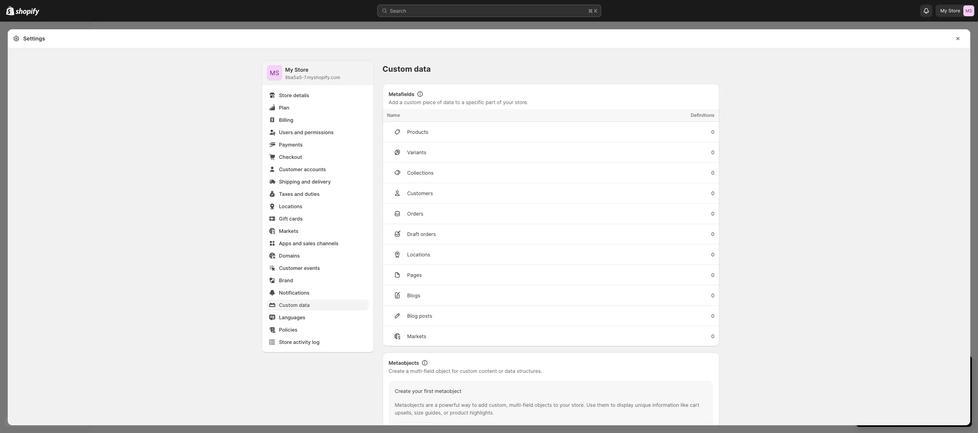 Task type: locate. For each thing, give the bounding box(es) containing it.
data down the notifications
[[299, 302, 310, 309]]

and right 'taxes' in the top left of the page
[[294, 191, 303, 197]]

customer accounts
[[279, 166, 326, 173]]

0 horizontal spatial custom data
[[279, 302, 310, 309]]

domains
[[279, 253, 300, 259]]

locations down draft orders at the bottom left of the page
[[407, 252, 430, 258]]

of
[[437, 99, 442, 105], [497, 99, 502, 105]]

payments link
[[267, 139, 369, 150]]

metaobjects up "upsells,"
[[395, 402, 424, 409]]

1 horizontal spatial markets
[[407, 334, 426, 340]]

or
[[499, 368, 503, 375], [444, 410, 449, 416]]

your inside metaobjects are a powerful way to add custom, multi-field objects to your store. use them to display unique information like cart upsells, size guides, or product highlights.
[[560, 402, 570, 409]]

multi-
[[410, 368, 424, 375], [509, 402, 523, 409]]

1 horizontal spatial add
[[400, 426, 409, 431]]

1 vertical spatial add
[[400, 426, 409, 431]]

1 day left in your trial element
[[856, 377, 972, 428]]

store details link
[[267, 90, 369, 101]]

0 vertical spatial add
[[389, 99, 398, 105]]

0 vertical spatial metaobjects
[[389, 360, 419, 367]]

policies link
[[267, 325, 369, 336]]

multi- up 'create your first metaobject' at the left of page
[[410, 368, 424, 375]]

0 for markets
[[711, 334, 715, 340]]

taxes
[[279, 191, 293, 197]]

1 vertical spatial my store image
[[267, 65, 282, 81]]

0 vertical spatial markets
[[279, 228, 298, 234]]

2 vertical spatial your
[[560, 402, 570, 409]]

create up 'create your first metaobject' at the left of page
[[389, 368, 405, 375]]

1 horizontal spatial multi-
[[509, 402, 523, 409]]

0 for blogs
[[711, 293, 715, 299]]

customer for customer accounts
[[279, 166, 303, 173]]

to
[[455, 99, 460, 105], [472, 402, 477, 409], [554, 402, 558, 409], [611, 402, 616, 409]]

field left object
[[424, 368, 434, 375]]

10 0 from the top
[[711, 313, 715, 319]]

a right are on the left bottom of the page
[[435, 402, 438, 409]]

0 vertical spatial multi-
[[410, 368, 424, 375]]

custom data down the notifications
[[279, 302, 310, 309]]

cards
[[289, 216, 303, 222]]

shopify image
[[6, 6, 14, 15]]

1 vertical spatial my
[[285, 66, 293, 73]]

1 horizontal spatial custom
[[460, 368, 477, 375]]

customer
[[279, 166, 303, 173], [279, 265, 303, 272]]

object
[[436, 368, 451, 375]]

2 horizontal spatial your
[[560, 402, 570, 409]]

product
[[450, 410, 468, 416]]

1 horizontal spatial or
[[499, 368, 503, 375]]

my inside my store 8ba5a5-7.myshopify.com
[[285, 66, 293, 73]]

0 horizontal spatial add
[[389, 99, 398, 105]]

0 vertical spatial create
[[389, 368, 405, 375]]

and down 'customer accounts'
[[301, 179, 310, 185]]

0 for draft orders
[[711, 231, 715, 238]]

2 0 from the top
[[711, 149, 715, 156]]

create your first metaobject
[[395, 389, 462, 395]]

0 for customers
[[711, 190, 715, 197]]

1 vertical spatial create
[[395, 389, 411, 395]]

locations up "gift cards"
[[279, 204, 302, 210]]

0 vertical spatial customer
[[279, 166, 303, 173]]

log
[[312, 339, 320, 346]]

create
[[389, 368, 405, 375], [395, 389, 411, 395]]

name
[[387, 112, 400, 118]]

gift cards link
[[267, 214, 369, 224]]

1 horizontal spatial my store image
[[964, 5, 974, 16]]

apps
[[279, 241, 291, 247]]

shipping and delivery
[[279, 179, 331, 185]]

8 0 from the top
[[711, 272, 715, 278]]

and
[[294, 129, 303, 136], [301, 179, 310, 185], [294, 191, 303, 197], [293, 241, 302, 247]]

custom data
[[383, 64, 431, 74], [279, 302, 310, 309]]

store. left use
[[572, 402, 585, 409]]

languages link
[[267, 312, 369, 323]]

metaobjects
[[389, 360, 419, 367], [395, 402, 424, 409]]

dialog
[[974, 29, 978, 426]]

or right content
[[499, 368, 503, 375]]

shipping and delivery link
[[267, 177, 369, 187]]

collections
[[407, 170, 434, 176]]

search
[[390, 8, 406, 14]]

notifications link
[[267, 288, 369, 299]]

my for my store
[[941, 8, 947, 14]]

0 horizontal spatial my
[[285, 66, 293, 73]]

0 vertical spatial custom data
[[383, 64, 431, 74]]

9 0 from the top
[[711, 293, 715, 299]]

billing
[[279, 117, 293, 123]]

1 vertical spatial your
[[412, 389, 423, 395]]

0 horizontal spatial your
[[412, 389, 423, 395]]

create up "upsells,"
[[395, 389, 411, 395]]

of right part at top
[[497, 99, 502, 105]]

specific
[[466, 99, 484, 105]]

0 horizontal spatial my store image
[[267, 65, 282, 81]]

add down "upsells,"
[[400, 426, 409, 431]]

1 vertical spatial custom
[[279, 302, 298, 309]]

1 horizontal spatial locations
[[407, 252, 430, 258]]

gift cards
[[279, 216, 303, 222]]

1 horizontal spatial my
[[941, 8, 947, 14]]

0 horizontal spatial of
[[437, 99, 442, 105]]

4 0 from the top
[[711, 190, 715, 197]]

0 vertical spatial or
[[499, 368, 503, 375]]

store
[[949, 8, 961, 14], [295, 66, 309, 73], [279, 92, 292, 98], [279, 339, 292, 346]]

settings dialog
[[8, 29, 971, 434]]

custom down metafields
[[404, 99, 422, 105]]

settings
[[23, 35, 45, 42]]

custom inside custom data link
[[279, 302, 298, 309]]

my store 8ba5a5-7.myshopify.com
[[285, 66, 340, 80]]

users and permissions link
[[267, 127, 369, 138]]

my store image left 8ba5a5-
[[267, 65, 282, 81]]

1 vertical spatial custom data
[[279, 302, 310, 309]]

add down metafields
[[389, 99, 398, 105]]

1 0 from the top
[[711, 129, 715, 135]]

metaobjects are a powerful way to add custom, multi-field objects to your store. use them to display unique information like cart upsells, size guides, or product highlights.
[[395, 402, 700, 416]]

3 0 from the top
[[711, 170, 715, 176]]

0 vertical spatial my
[[941, 8, 947, 14]]

metaobjects up 'create your first metaobject' at the left of page
[[389, 360, 419, 367]]

1 vertical spatial customer
[[279, 265, 303, 272]]

metaobjects for metaobjects are a powerful way to add custom, multi-field objects to your store. use them to display unique information like cart upsells, size guides, or product highlights.
[[395, 402, 424, 409]]

1 horizontal spatial store.
[[572, 402, 585, 409]]

5 0 from the top
[[711, 211, 715, 217]]

a
[[400, 99, 403, 105], [462, 99, 465, 105], [406, 368, 409, 375], [435, 402, 438, 409]]

metaobjects inside metaobjects are a powerful way to add custom, multi-field objects to your store. use them to display unique information like cart upsells, size guides, or product highlights.
[[395, 402, 424, 409]]

my store image right my store
[[964, 5, 974, 16]]

0 vertical spatial my store image
[[964, 5, 974, 16]]

a up 'create your first metaobject' at the left of page
[[406, 368, 409, 375]]

your right objects
[[560, 402, 570, 409]]

markets down blog posts
[[407, 334, 426, 340]]

draft
[[407, 231, 419, 238]]

metaobjects for metaobjects
[[389, 360, 419, 367]]

1 horizontal spatial of
[[497, 99, 502, 105]]

are
[[426, 402, 433, 409]]

0 vertical spatial locations
[[279, 204, 302, 210]]

and for delivery
[[301, 179, 310, 185]]

0 horizontal spatial locations
[[279, 204, 302, 210]]

and right users at the left top of page
[[294, 129, 303, 136]]

6 0 from the top
[[711, 231, 715, 238]]

field left objects
[[523, 402, 533, 409]]

custom right the for
[[460, 368, 477, 375]]

them
[[597, 402, 609, 409]]

custom up metafields
[[383, 64, 412, 74]]

0 vertical spatial custom
[[383, 64, 412, 74]]

0 for pages
[[711, 272, 715, 278]]

1 vertical spatial markets
[[407, 334, 426, 340]]

a left "specific"
[[462, 99, 465, 105]]

1 vertical spatial store.
[[572, 402, 585, 409]]

markets down "gift cards"
[[279, 228, 298, 234]]

blog
[[407, 313, 418, 319]]

or down powerful
[[444, 410, 449, 416]]

activity
[[293, 339, 311, 346]]

2 customer from the top
[[279, 265, 303, 272]]

1 vertical spatial metaobjects
[[395, 402, 424, 409]]

ms button
[[267, 65, 282, 81]]

store.
[[515, 99, 529, 105], [572, 402, 585, 409]]

piece
[[423, 99, 436, 105]]

events
[[304, 265, 320, 272]]

or inside metaobjects are a powerful way to add custom, multi-field objects to your store. use them to display unique information like cart upsells, size guides, or product highlights.
[[444, 410, 449, 416]]

custom
[[404, 99, 422, 105], [460, 368, 477, 375]]

1 vertical spatial field
[[523, 402, 533, 409]]

users and permissions
[[279, 129, 334, 136]]

0 vertical spatial your
[[503, 99, 514, 105]]

multi- right custom,
[[509, 402, 523, 409]]

1 horizontal spatial custom data
[[383, 64, 431, 74]]

add for add definition
[[400, 426, 409, 431]]

content
[[479, 368, 497, 375]]

0 horizontal spatial store.
[[515, 99, 529, 105]]

to left the add
[[472, 402, 477, 409]]

like
[[681, 402, 689, 409]]

locations
[[279, 204, 302, 210], [407, 252, 430, 258]]

policies
[[279, 327, 297, 333]]

structures.
[[517, 368, 542, 375]]

powerful
[[439, 402, 460, 409]]

customer down "checkout"
[[279, 166, 303, 173]]

customer accounts link
[[267, 164, 369, 175]]

custom up languages
[[279, 302, 298, 309]]

my store image
[[964, 5, 974, 16], [267, 65, 282, 81]]

1 horizontal spatial field
[[523, 402, 533, 409]]

brand
[[279, 278, 293, 284]]

shopify image
[[16, 8, 39, 16]]

and right apps on the bottom
[[293, 241, 302, 247]]

0 horizontal spatial custom
[[279, 302, 298, 309]]

metaobject
[[435, 389, 462, 395]]

0 for blog posts
[[711, 313, 715, 319]]

11 0 from the top
[[711, 334, 715, 340]]

1 vertical spatial locations
[[407, 252, 430, 258]]

0 horizontal spatial field
[[424, 368, 434, 375]]

markets
[[279, 228, 298, 234], [407, 334, 426, 340]]

users
[[279, 129, 293, 136]]

1 vertical spatial custom
[[460, 368, 477, 375]]

0 for collections
[[711, 170, 715, 176]]

of right "piece"
[[437, 99, 442, 105]]

your right part at top
[[503, 99, 514, 105]]

0 horizontal spatial markets
[[279, 228, 298, 234]]

1 customer from the top
[[279, 166, 303, 173]]

0 horizontal spatial or
[[444, 410, 449, 416]]

your left first
[[412, 389, 423, 395]]

checkout link
[[267, 152, 369, 163]]

0 vertical spatial custom
[[404, 99, 422, 105]]

7 0 from the top
[[711, 252, 715, 258]]

definitions
[[691, 112, 715, 118]]

1 vertical spatial multi-
[[509, 402, 523, 409]]

customer down "domains"
[[279, 265, 303, 272]]

0 for locations
[[711, 252, 715, 258]]

1 vertical spatial or
[[444, 410, 449, 416]]

store. right part at top
[[515, 99, 529, 105]]

and for sales
[[293, 241, 302, 247]]

locations inside shop settings menu element
[[279, 204, 302, 210]]

data left structures.
[[505, 368, 515, 375]]

0 horizontal spatial multi-
[[410, 368, 424, 375]]

custom data up metafields
[[383, 64, 431, 74]]

customer for customer events
[[279, 265, 303, 272]]



Task type: vqa. For each thing, say whether or not it's contained in the screenshot.
Checkout link
yes



Task type: describe. For each thing, give the bounding box(es) containing it.
display
[[617, 402, 634, 409]]

domains link
[[267, 251, 369, 261]]

billing link
[[267, 115, 369, 126]]

shop settings menu element
[[262, 61, 373, 353]]

metafields
[[389, 91, 414, 97]]

store inside my store 8ba5a5-7.myshopify.com
[[295, 66, 309, 73]]

add definition link
[[395, 423, 435, 434]]

languages
[[279, 315, 305, 321]]

create for create a multi-field object for custom content or data structures.
[[389, 368, 405, 375]]

store activity log link
[[267, 337, 369, 348]]

data inside shop settings menu element
[[299, 302, 310, 309]]

my store
[[941, 8, 961, 14]]

apps and sales channels link
[[267, 238, 369, 249]]

details
[[293, 92, 309, 98]]

store activity log
[[279, 339, 320, 346]]

draft orders
[[407, 231, 436, 238]]

first
[[424, 389, 433, 395]]

orders
[[421, 231, 436, 238]]

checkout
[[279, 154, 302, 160]]

add
[[478, 402, 488, 409]]

0 for products
[[711, 129, 715, 135]]

plan link
[[267, 102, 369, 113]]

unique
[[635, 402, 651, 409]]

to left "specific"
[[455, 99, 460, 105]]

⌘
[[588, 8, 593, 14]]

create a multi-field object for custom content or data structures.
[[389, 368, 542, 375]]

gift
[[279, 216, 288, 222]]

locations link
[[267, 201, 369, 212]]

and for permissions
[[294, 129, 303, 136]]

notifications
[[279, 290, 310, 296]]

customers
[[407, 190, 433, 197]]

1 horizontal spatial your
[[503, 99, 514, 105]]

0 vertical spatial field
[[424, 368, 434, 375]]

0 vertical spatial store.
[[515, 99, 529, 105]]

my for my store 8ba5a5-7.myshopify.com
[[285, 66, 293, 73]]

use
[[587, 402, 596, 409]]

custom data inside shop settings menu element
[[279, 302, 310, 309]]

0 for orders
[[711, 211, 715, 217]]

brand link
[[267, 275, 369, 286]]

to right objects
[[554, 402, 558, 409]]

0 for variants
[[711, 149, 715, 156]]

add a custom piece of data to a specific part of your store.
[[389, 99, 529, 105]]

store. inside metaobjects are a powerful way to add custom, multi-field objects to your store. use them to display unique information like cart upsells, size guides, or product highlights.
[[572, 402, 585, 409]]

1 horizontal spatial custom
[[383, 64, 412, 74]]

a inside metaobjects are a powerful way to add custom, multi-field objects to your store. use them to display unique information like cart upsells, size guides, or product highlights.
[[435, 402, 438, 409]]

add definition
[[400, 426, 431, 431]]

1 of from the left
[[437, 99, 442, 105]]

channels
[[317, 241, 338, 247]]

variants
[[407, 149, 426, 156]]

highlights.
[[470, 410, 494, 416]]

taxes and duties
[[279, 191, 320, 197]]

my store image inside shop settings menu element
[[267, 65, 282, 81]]

customer events link
[[267, 263, 369, 274]]

way
[[461, 402, 471, 409]]

markets inside shop settings menu element
[[279, 228, 298, 234]]

products
[[407, 129, 428, 135]]

accounts
[[304, 166, 326, 173]]

0 horizontal spatial custom
[[404, 99, 422, 105]]

data right "piece"
[[443, 99, 454, 105]]

apps and sales channels
[[279, 241, 338, 247]]

information
[[652, 402, 679, 409]]

store inside 'link'
[[279, 339, 292, 346]]

permissions
[[305, 129, 334, 136]]

part
[[486, 99, 496, 105]]

for
[[452, 368, 459, 375]]

posts
[[419, 313, 432, 319]]

markets link
[[267, 226, 369, 237]]

blog posts
[[407, 313, 432, 319]]

plan
[[279, 105, 289, 111]]

taxes and duties link
[[267, 189, 369, 200]]

8ba5a5-
[[285, 75, 304, 80]]

objects
[[535, 402, 552, 409]]

delivery
[[312, 179, 331, 185]]

size
[[414, 410, 424, 416]]

and for duties
[[294, 191, 303, 197]]

duties
[[305, 191, 320, 197]]

custom,
[[489, 402, 508, 409]]

2 of from the left
[[497, 99, 502, 105]]

⌘ k
[[588, 8, 598, 14]]

field inside metaobjects are a powerful way to add custom, multi-field objects to your store. use them to display unique information like cart upsells, size guides, or product highlights.
[[523, 402, 533, 409]]

to right them
[[611, 402, 616, 409]]

pages
[[407, 272, 422, 278]]

add for add a custom piece of data to a specific part of your store.
[[389, 99, 398, 105]]

k
[[594, 8, 598, 14]]

blogs
[[407, 293, 420, 299]]

data up metafields
[[414, 64, 431, 74]]

shipping
[[279, 179, 300, 185]]

multi- inside metaobjects are a powerful way to add custom, multi-field objects to your store. use them to display unique information like cart upsells, size guides, or product highlights.
[[509, 402, 523, 409]]

custom data link
[[267, 300, 369, 311]]

store details
[[279, 92, 309, 98]]

orders
[[407, 211, 423, 217]]

7.myshopify.com
[[304, 75, 340, 80]]

a down metafields
[[400, 99, 403, 105]]

definition
[[410, 426, 431, 431]]

customer events
[[279, 265, 320, 272]]

guides,
[[425, 410, 442, 416]]

create for create your first metaobject
[[395, 389, 411, 395]]

payments
[[279, 142, 303, 148]]

upsells,
[[395, 410, 413, 416]]



